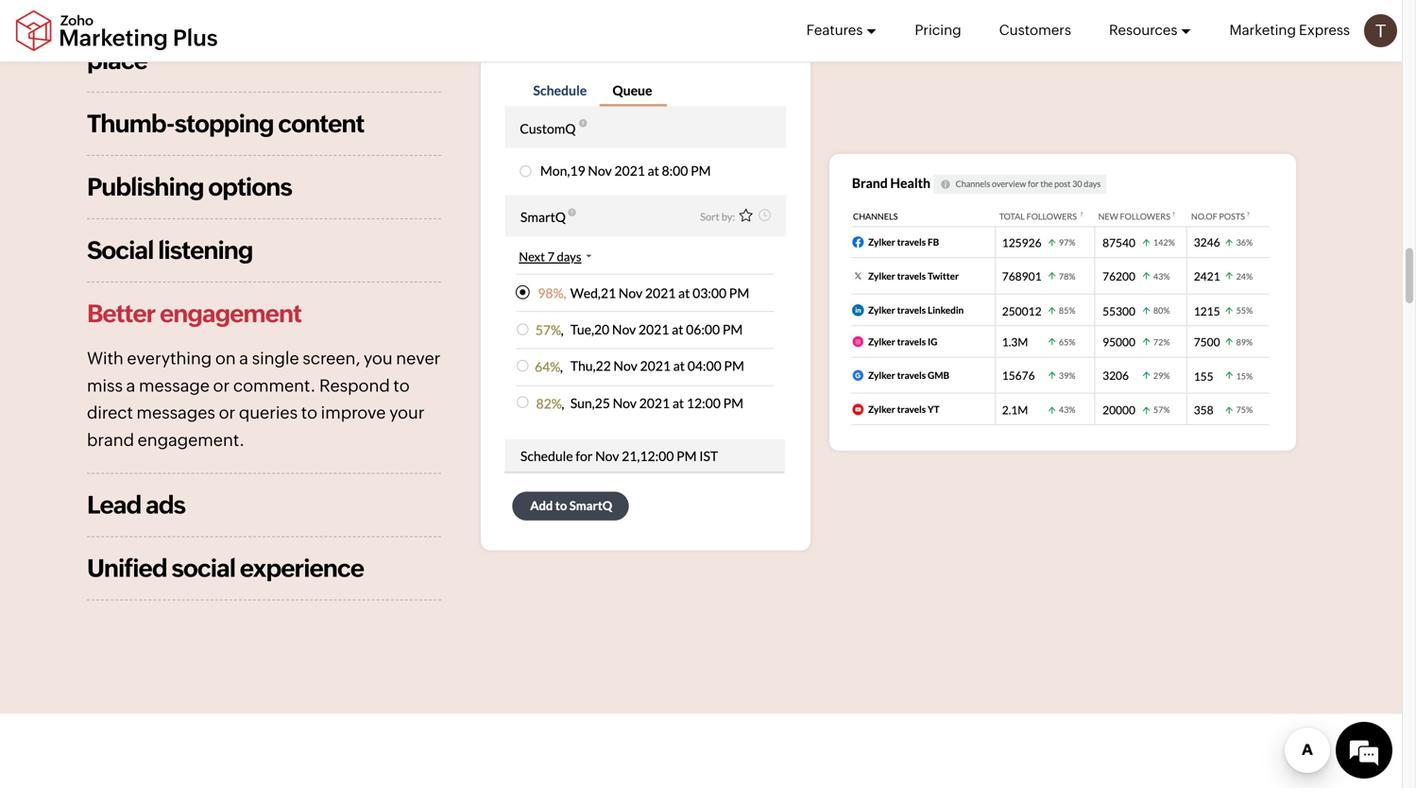 Task type: describe. For each thing, give the bounding box(es) containing it.
options
[[208, 173, 292, 201]]

unified
[[87, 554, 167, 582]]

your inside the all your social accounts in one place
[[119, 22, 170, 50]]

resources
[[1109, 22, 1178, 38]]

1 vertical spatial or
[[219, 403, 235, 423]]

direct
[[87, 403, 133, 423]]

pricing link
[[915, 0, 962, 60]]

experience
[[240, 554, 364, 582]]

thumb-stopping content
[[87, 110, 364, 138]]

1 horizontal spatial a
[[239, 349, 248, 368]]

one
[[374, 22, 416, 50]]

never
[[396, 349, 441, 368]]

social listening
[[87, 236, 253, 264]]

1 vertical spatial social
[[171, 554, 235, 582]]

thumb-
[[87, 110, 174, 138]]

screen,
[[303, 349, 360, 368]]

listening
[[158, 236, 253, 264]]

on
[[215, 349, 236, 368]]

content
[[278, 110, 364, 138]]

pricing
[[915, 22, 962, 38]]

0 horizontal spatial to
[[301, 403, 318, 423]]

0 horizontal spatial social media marketing image
[[481, 55, 811, 551]]

express
[[1299, 22, 1350, 38]]

publishing
[[87, 173, 204, 201]]

improve
[[321, 403, 386, 423]]

features link
[[807, 0, 877, 60]]

0 vertical spatial or
[[213, 376, 230, 395]]

queries
[[239, 403, 298, 423]]

with everything on a single screen, you never miss a message or comment. respond to direct messages or queries to improve your brand engagement.
[[87, 349, 441, 450]]

respond
[[319, 376, 390, 395]]

accounts
[[242, 22, 344, 50]]

engagement
[[160, 300, 301, 328]]

lead
[[87, 491, 141, 519]]

marketing express link
[[1230, 0, 1350, 60]]

better engagement
[[87, 300, 301, 328]]

customers link
[[999, 0, 1072, 60]]

place
[[87, 46, 147, 74]]

1 horizontal spatial social media marketing image
[[830, 154, 1296, 451]]

marketing
[[1230, 22, 1297, 38]]



Task type: vqa. For each thing, say whether or not it's contained in the screenshot.
queries on the bottom
yes



Task type: locate. For each thing, give the bounding box(es) containing it.
resources link
[[1109, 0, 1192, 60]]

comment.
[[233, 376, 316, 395]]

0 vertical spatial to
[[393, 376, 410, 395]]

social media marketing image
[[481, 55, 811, 551], [830, 154, 1296, 451]]

0 vertical spatial social
[[174, 22, 238, 50]]

to down never
[[393, 376, 410, 395]]

ads
[[146, 491, 185, 519]]

0 horizontal spatial your
[[119, 22, 170, 50]]

1 vertical spatial a
[[126, 376, 135, 395]]

everything
[[127, 349, 212, 368]]

1 vertical spatial to
[[301, 403, 318, 423]]

or
[[213, 376, 230, 395], [219, 403, 235, 423]]

terry turtle image
[[1365, 14, 1398, 47]]

your inside with everything on a single screen, you never miss a message or comment. respond to direct messages or queries to improve your brand engagement.
[[389, 403, 425, 423]]

social down "ads"
[[171, 554, 235, 582]]

a right miss in the left of the page
[[126, 376, 135, 395]]

messages
[[137, 403, 215, 423]]

marketing express
[[1230, 22, 1350, 38]]

social inside the all your social accounts in one place
[[174, 22, 238, 50]]

a right on
[[239, 349, 248, 368]]

brand
[[87, 430, 134, 450]]

your right 'all'
[[119, 22, 170, 50]]

lead ads
[[87, 491, 185, 519]]

a
[[239, 349, 248, 368], [126, 376, 135, 395]]

to right queries
[[301, 403, 318, 423]]

or down on
[[213, 376, 230, 395]]

1 horizontal spatial to
[[393, 376, 410, 395]]

your
[[119, 22, 170, 50], [389, 403, 425, 423]]

all your social accounts in one place
[[87, 22, 416, 74]]

0 horizontal spatial a
[[126, 376, 135, 395]]

all
[[87, 22, 115, 50]]

miss
[[87, 376, 123, 395]]

social left "accounts"
[[174, 22, 238, 50]]

your right improve
[[389, 403, 425, 423]]

better
[[87, 300, 155, 328]]

message
[[139, 376, 210, 395]]

to
[[393, 376, 410, 395], [301, 403, 318, 423]]

or left queries
[[219, 403, 235, 423]]

zoho marketingplus logo image
[[14, 10, 219, 52]]

0 vertical spatial a
[[239, 349, 248, 368]]

stopping
[[174, 110, 274, 138]]

customers
[[999, 22, 1072, 38]]

social
[[174, 22, 238, 50], [171, 554, 235, 582]]

0 vertical spatial your
[[119, 22, 170, 50]]

in
[[349, 22, 369, 50]]

with
[[87, 349, 124, 368]]

you
[[364, 349, 393, 368]]

single
[[252, 349, 299, 368]]

engagement.
[[138, 430, 245, 450]]

unified social experience
[[87, 554, 364, 582]]

publishing options
[[87, 173, 292, 201]]

social
[[87, 236, 153, 264]]

1 horizontal spatial your
[[389, 403, 425, 423]]

1 vertical spatial your
[[389, 403, 425, 423]]

features
[[807, 22, 863, 38]]



